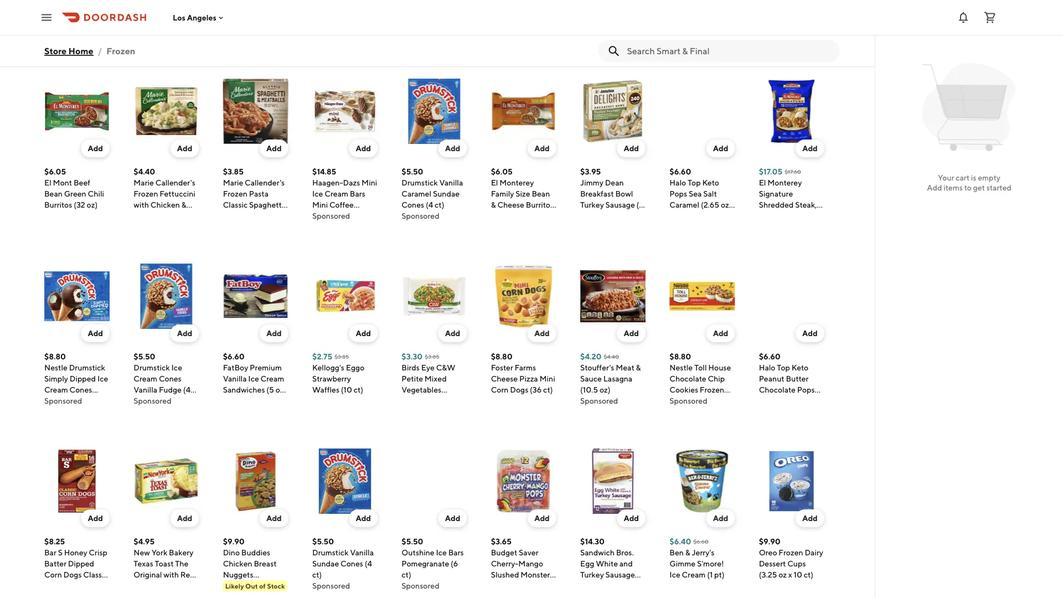 Task type: describe. For each thing, give the bounding box(es) containing it.
turkey inside $3.95 jimmy dean breakfast bowl turkey sausage (7 oz)
[[580, 200, 604, 209]]

$3.85 marie callender's frozen pasta classic spaghetti & meatball bowl (12.4 oz)
[[223, 167, 285, 231]]

cherry-
[[491, 559, 519, 568]]

ct) inside $3.65 budget saver cherry-mango slushed monster pops (12 ct)
[[522, 581, 531, 590]]

lil'
[[82, 0, 92, 2]]

get
[[973, 183, 985, 192]]

toll
[[694, 363, 707, 372]]

(2.65 for chocolate
[[759, 396, 777, 405]]

(48
[[242, 15, 254, 24]]

coffee
[[329, 200, 354, 209]]

sponsored inside $5.50 outshine ice bars pomegranate (6 ct) sponsored
[[402, 581, 440, 590]]

$14.30
[[580, 537, 605, 546]]

$6.60 for $6.60 halo top keto peanut butter chocolate pops (2.65 oz x 4 ct)
[[759, 352, 781, 361]]

cones inside $5.50 drumstick vanilla sundae cones (4 ct) sponsored
[[341, 559, 363, 568]]

c&w
[[436, 363, 455, 372]]

& inside the $6.05 el monterey family size bean & cheese burritos (8 ct)
[[491, 200, 496, 209]]

(13
[[164, 211, 174, 220]]

$8.25
[[44, 537, 65, 546]]

open menu image
[[40, 11, 53, 24]]

bars inside $5.50 outshine ice bars pomegranate (6 ct) sponsored
[[448, 548, 464, 557]]

ct) inside $9.90 oreo frozen dairy dessert cups (3.25 oz x 10 ct)
[[804, 570, 814, 579]]

$8.80 for $8.80 nestle toll house chocolate chip cookies frozen dessert sandwiches (7 ct)
[[670, 352, 691, 361]]

$4.40 marie callender's frozen fettuccini with chicken & broccoli (13 oz)
[[134, 167, 195, 220]]

eye
[[421, 363, 435, 372]]

$5.50 for $5.50 drumstick ice cream cones vanilla fudge (4 ct)
[[134, 352, 155, 361]]

$6.60 fatboy premium vanilla ice cream sandwiches (5 oz x 6 ct)
[[223, 352, 284, 405]]

(16 for ct)
[[44, 581, 55, 590]]

$5.50 for $5.50 drumstick vanilla sundae cones (4 ct) sponsored
[[312, 537, 334, 546]]

cones inside nestle drumstick crunch dipped ice cream cones variety pack (8 ct)
[[171, 15, 194, 24]]

4 for pops
[[794, 396, 799, 405]]

frozen inside $8.80 nestle toll house chocolate chip cookies frozen dessert sandwiches (7 ct)
[[700, 385, 724, 394]]

top for sea
[[688, 178, 701, 187]]

drumstick lil' drums vanilla and chocolate sundae cones variety pack (12 ct)
[[44, 0, 109, 47]]

shaped
[[258, 581, 285, 590]]

watermelon
[[491, 37, 535, 47]]

breakfast
[[580, 189, 614, 198]]

oz inside $9.90 oreo frozen dairy dessert cups (3.25 oz x 10 ct)
[[779, 570, 787, 579]]

dessert inside $8.80 nestle toll house chocolate chip cookies frozen dessert sandwiches (7 ct)
[[670, 396, 697, 405]]

& inside bagel bites cheese & pepperoni pizza snacks party size (40 ct)
[[609, 4, 614, 13]]

and inside $14.30 sandwich bros. egg white and turkey sausage flatbread pocket break
[[620, 559, 633, 568]]

los angeles
[[173, 13, 216, 22]]

foster
[[491, 363, 513, 372]]

lindy's homemade italian ices classic combo watermelon strawberry (6 ct)
[[491, 0, 556, 58]]

notification bell image
[[957, 11, 970, 24]]

kellogg's
[[312, 363, 344, 372]]

dipped inside $8.80 nestle drumstick simply dipped ice cream cones variety pack (8 ct)
[[70, 374, 96, 383]]

marie callender's frozen pasta classic spaghetti & meatball bowl (12.4 oz) image
[[223, 79, 288, 144]]

(38
[[223, 592, 235, 598]]

$8.80 for $8.80 foster farms cheese pizza mini corn dogs (36 ct)
[[491, 352, 513, 361]]

almond
[[312, 211, 340, 220]]

chocolate inside $8.80 nestle toll house chocolate chip cookies frozen dessert sandwiches (7 ct)
[[670, 374, 706, 383]]

& inside checkers & rally's famous seasoned fries (48 oz)
[[258, 0, 263, 2]]

cones inside $5.50 drumstick ice cream cones vanilla fudge (4 ct)
[[159, 374, 181, 383]]

$14.85 haagen-dazs mini ice cream bars mini coffee almond toffee crunch (20 ct)
[[312, 167, 377, 231]]

bean inside the $6.05 el monterey family size bean & cheese burritos (8 ct)
[[532, 189, 550, 198]]

salt
[[703, 189, 717, 198]]

$6.05 for monterey
[[491, 167, 513, 176]]

york
[[152, 548, 167, 557]]

ct) inside the $6.05 el monterey family size bean & cheese burritos (8 ct)
[[500, 211, 509, 220]]

ice inside the $14.85 haagen-dazs mini ice cream bars mini coffee almond toffee crunch (20 ct)
[[312, 189, 323, 198]]

dino
[[223, 548, 240, 557]]

& inside $17.05 $17.60 el monterey signature shredded steak, cheese & rice burritos (3.6 lb)
[[787, 211, 792, 220]]

petite
[[402, 374, 423, 383]]

dinosaur-
[[223, 581, 258, 590]]

turkey inside $14.30 sandwich bros. egg white and turkey sausage flatbread pocket break
[[580, 570, 604, 579]]

bowl inside $3.95 jimmy dean breakfast bowl turkey sausage (7 oz)
[[615, 189, 633, 198]]

ice inside $6.40 $6.60 ben & jerry's gimme s'more! ice cream (1 pt)
[[670, 570, 680, 579]]

$5.50 for $5.50 outshine ice bars pomegranate (6 ct) sponsored
[[402, 537, 423, 546]]

white
[[596, 559, 618, 568]]

(4 inside $5.50 drumstick vanilla sundae cones (4 ct) sponsored
[[365, 559, 372, 568]]

$3.30
[[402, 352, 423, 361]]

combo
[[491, 26, 517, 35]]

sandwiches inside $8.80 nestle toll house chocolate chip cookies frozen dessert sandwiches (7 ct)
[[670, 407, 712, 416]]

morningstar
[[759, 0, 803, 2]]

(8 inside the $6.05 el monterey family size bean & cheese burritos (8 ct)
[[491, 211, 498, 220]]

1 vegetables from the top
[[402, 385, 441, 394]]

strawberry inside lindy's homemade italian ices classic combo watermelon strawberry (6 ct)
[[491, 48, 530, 58]]

crunch inside the $14.85 haagen-dazs mini ice cream bars mini coffee almond toffee crunch (20 ct)
[[312, 222, 339, 231]]

oreo
[[759, 548, 777, 557]]

dogs inside the $8.25 bar s honey crisp batter dipped corn dogs classic (16 ct)
[[63, 570, 82, 579]]

add for kellogg's eggo strawberry waffles (10 ct)
[[356, 329, 371, 338]]

lb)
[[804, 222, 813, 231]]

$3.85 inside $3.85 marie callender's frozen pasta classic spaghetti & meatball bowl (12.4 oz)
[[223, 167, 244, 176]]

sponsored inside $4.20 $4.40 stouffer's meat & sauce lasagna (10.5 oz) sponsored
[[580, 396, 618, 405]]

add for drumstick vanilla caramel sundae cones (4 ct)
[[445, 144, 460, 153]]

and inside 'drumstick lil' drums vanilla and chocolate sundae cones variety pack (12 ct)'
[[94, 4, 108, 13]]

beef
[[74, 178, 90, 187]]

chocolate inside 'drumstick lil' drums vanilla and chocolate sundae cones variety pack (12 ct)'
[[44, 15, 81, 24]]

empty retail cart image
[[917, 55, 1021, 159]]

homemade
[[491, 4, 532, 13]]

drums
[[44, 4, 67, 13]]

spaghetti
[[249, 200, 284, 209]]

of
[[259, 582, 266, 590]]

(12 inside 'drumstick lil' drums vanilla and chocolate sundae cones variety pack (12 ct)'
[[63, 37, 73, 47]]

& inside $4.20 $4.40 stouffer's meat & sauce lasagna (10.5 oz) sponsored
[[636, 363, 641, 372]]

signature
[[759, 189, 793, 198]]

$17.05 $17.60 el monterey signature shredded steak, cheese & rice burritos (3.6 lb)
[[759, 167, 817, 231]]

variety for drumstick lil' drums vanilla and chocolate sundae cones variety pack (12 ct)
[[68, 26, 94, 35]]

jerry's
[[692, 548, 715, 557]]

oz inside $6.60 halo top keto peanut butter chocolate pops (2.65 oz x 4 ct)
[[779, 396, 787, 405]]

ice inside $6.60 fatboy premium vanilla ice cream sandwiches (5 oz x 6 ct)
[[248, 374, 259, 383]]

veggie
[[759, 15, 784, 24]]

& inside $3.85 marie callender's frozen pasta classic spaghetti & meatball bowl (12.4 oz)
[[223, 211, 228, 220]]

add for marie callender's frozen pasta classic spaghetti & meatball bowl (12.4 oz)
[[266, 144, 282, 153]]

dipped inside nestle drumstick crunch dipped ice cream cones variety pack (8 ct)
[[161, 4, 188, 13]]

with inside $4.40 marie callender's frozen fettuccini with chicken & broccoli (13 oz)
[[134, 200, 149, 209]]

to
[[964, 183, 972, 192]]

bagel bites cheese & pepperoni pizza snacks party size (40 ct)
[[580, 0, 641, 47]]

ct) inside lindy's homemade italian ices classic combo watermelon strawberry (6 ct)
[[540, 48, 550, 58]]

pack inside nestle drumstick crunch dipped ice cream cones variety pack (8 ct)
[[160, 26, 178, 35]]

x inside $6.60 halo top keto pops sea salt caramel (2.65 oz x 4 ct)
[[731, 200, 735, 209]]

2 vegetables from the top
[[402, 407, 441, 416]]

bean inside $6.05 el mont beef bean green chili burritos (32 oz)
[[44, 189, 63, 198]]

budget saver cherry-mango slushed monster pops (12 ct) image
[[491, 449, 556, 514]]

nestle drumstick crunch dipped ice cream cones variety pack (8 ct)
[[134, 0, 198, 35]]

dean
[[605, 178, 624, 187]]

vanilla inside $5.50 drumstick ice cream cones vanilla fudge (4 ct)
[[134, 385, 157, 394]]

sponsored inside $5.50 drumstick vanilla sundae cones (4 ct) sponsored
[[312, 581, 350, 590]]

shredded
[[759, 200, 794, 209]]

(10
[[341, 385, 352, 394]]

stouffer's
[[580, 363, 614, 372]]

store home link
[[44, 40, 93, 62]]

saver
[[519, 548, 539, 557]]

strawberry inside $2.75 $3.85 kellogg's eggo strawberry waffles (10 ct)
[[312, 374, 351, 383]]

ct) inside $6.60 halo top keto peanut butter chocolate pops (2.65 oz x 4 ct)
[[800, 396, 810, 405]]

add for halo top keto peanut butter chocolate pops (2.65 oz x 4 ct)
[[802, 329, 818, 338]]

el monterey signature shredded steak, cheese & rice burritos (3.6 lb) image
[[759, 79, 824, 144]]

ct) inside nestle drumstick crunch dipped ice cream cones variety pack (8 ct)
[[188, 26, 198, 35]]

oz inside $6.60 halo top keto pops sea salt caramel (2.65 oz x 4 ct)
[[721, 200, 729, 209]]

add for nestle toll house chocolate chip cookies frozen dessert sandwiches (7 ct)
[[713, 329, 728, 338]]

steak,
[[795, 200, 817, 209]]

oz) inside $3.85 marie callender's frozen pasta classic spaghetti & meatball bowl (12.4 oz)
[[241, 222, 252, 231]]

0 items, open order cart image
[[983, 11, 997, 24]]

(7 inside $3.95 jimmy dean breakfast bowl turkey sausage (7 oz)
[[637, 200, 643, 209]]

fettuccini
[[160, 189, 195, 198]]

store
[[44, 46, 67, 56]]

$4.40 inside $4.20 $4.40 stouffer's meat & sauce lasagna (10.5 oz) sponsored
[[604, 353, 619, 360]]

halo top keto pops sea salt caramel (2.65 oz x 4 ct) image
[[670, 79, 735, 144]]

drumstick vanilla caramel sundae cones (4 ct) image
[[402, 79, 467, 144]]

add for ben & jerry's gimme s'more! ice cream (1 pt)
[[713, 514, 728, 523]]

checkers & rally's famous seasoned fries (48 oz)
[[223, 0, 287, 24]]

drumstick ice cream cones vanilla fudge (4 ct) image
[[134, 264, 199, 329]]

stouffer's meat & sauce lasagna (10.5 oz) image
[[580, 264, 646, 329]]

honey
[[64, 548, 87, 557]]

caramel inside $6.60 halo top keto pops sea salt caramel (2.65 oz x 4 ct)
[[670, 200, 699, 209]]

(8 inside '$4.95 new york bakery texas toast the original with real cheese (8 ct)'
[[162, 581, 169, 590]]

add for drumstick vanilla sundae cones (4 ct)
[[356, 514, 371, 523]]

bars inside the $14.85 haagen-dazs mini ice cream bars mini coffee almond toffee crunch (20 ct)
[[350, 189, 365, 198]]

your
[[938, 173, 954, 182]]

ct) inside $5.50 outshine ice bars pomegranate (6 ct) sponsored
[[402, 570, 411, 579]]

add for drumstick ice cream cones vanilla fudge (4 ct)
[[177, 329, 192, 338]]

flatbread
[[580, 581, 615, 590]]

$3.95
[[580, 167, 601, 176]]

el inside $17.05 $17.60 el monterey signature shredded steak, cheese & rice burritos (3.6 lb)
[[759, 178, 766, 187]]

add for foster farms cheese pizza mini corn dogs (36 ct)
[[534, 329, 550, 338]]

sponsored inside $5.50 drumstick vanilla caramel sundae cones (4 ct) sponsored
[[402, 211, 440, 220]]

el monterey family size bean & cheese burritos (8 ct) image
[[491, 79, 556, 144]]

cookies
[[670, 385, 698, 394]]

cart
[[956, 173, 970, 182]]

fatboy premium vanilla ice cream sandwiches (5 oz x 6 ct) image
[[223, 264, 288, 329]]

$9.90 for oreo
[[759, 537, 781, 546]]

$9.90 oreo frozen dairy dessert cups (3.25 oz x 10 ct)
[[759, 537, 823, 579]]

(3.6
[[788, 222, 802, 231]]

los
[[173, 13, 185, 22]]

meatball
[[229, 211, 261, 220]]

/
[[98, 46, 102, 56]]

new york bakery texas toast the original with real cheese (8 ct) image
[[134, 449, 199, 514]]

caramel inside $5.50 drumstick vanilla caramel sundae cones (4 ct) sponsored
[[402, 189, 431, 198]]

nestle for $8.80 nestle toll house chocolate chip cookies frozen dessert sandwiches (7 ct)
[[670, 363, 693, 372]]

cream inside the $14.85 haagen-dazs mini ice cream bars mini coffee almond toffee crunch (20 ct)
[[325, 189, 348, 198]]

broccoli
[[134, 211, 163, 220]]

1 horizontal spatial mini
[[362, 178, 377, 187]]

$14.85
[[312, 167, 336, 176]]

angeles
[[187, 13, 216, 22]]

bar
[[44, 548, 56, 557]]

(12 inside $3.65 budget saver cherry-mango slushed monster pops (12 ct)
[[510, 581, 520, 590]]

add for el mont beef bean green chili burritos (32 oz)
[[88, 144, 103, 153]]

new
[[134, 548, 150, 557]]

chocolate inside $6.60 halo top keto peanut butter chocolate pops (2.65 oz x 4 ct)
[[759, 385, 796, 394]]

corn inside $8.80 foster farms cheese pizza mini corn dogs (36 ct)
[[491, 385, 509, 394]]

ct) inside the $14.85 haagen-dazs mini ice cream bars mini coffee almond toffee crunch (20 ct)
[[354, 222, 364, 231]]

(8 inside nestle drumstick crunch dipped ice cream cones variety pack (8 ct)
[[179, 26, 186, 35]]

keto for sea
[[702, 178, 719, 187]]

dazs
[[343, 178, 360, 187]]

keto for butter
[[792, 363, 809, 372]]

foster farms cheese pizza mini corn dogs (36 ct) image
[[491, 264, 556, 329]]

waffles
[[312, 385, 339, 394]]

$3.30 $3.85 birds eye c&w petite mixed vegetables frozen vegetables (16 oz)
[[402, 352, 466, 416]]

cheese inside $17.05 $17.60 el monterey signature shredded steak, cheese & rice burritos (3.6 lb)
[[759, 211, 786, 220]]

el mont beef bean green chili burritos (32 oz) image
[[44, 79, 110, 144]]

$2.75
[[312, 352, 332, 361]]

vanilla inside 'drumstick lil' drums vanilla and chocolate sundae cones variety pack (12 ct)'
[[69, 4, 93, 13]]

los angeles button
[[173, 13, 225, 22]]

4 for caramel
[[670, 211, 674, 220]]

with inside '$4.95 new york bakery texas toast the original with real cheese (8 ct)'
[[164, 570, 179, 579]]

cream inside $5.50 drumstick ice cream cones vanilla fudge (4 ct)
[[134, 374, 157, 383]]

x inside $9.90 oreo frozen dairy dessert cups (3.25 oz x 10 ct)
[[788, 570, 792, 579]]

haagen-
[[312, 178, 343, 187]]

bagel
[[580, 0, 601, 2]]

marie for marie callender's frozen fettuccini with chicken & broccoli (13 oz)
[[134, 178, 154, 187]]

oz) inside checkers & rally's famous seasoned fries (48 oz)
[[255, 15, 266, 24]]

ct) inside the $8.25 bar s honey crisp batter dipped corn dogs classic (16 ct)
[[56, 581, 66, 590]]

rally's
[[264, 0, 287, 2]]

ct) inside $8.80 nestle toll house chocolate chip cookies frozen dessert sandwiches (7 ct)
[[721, 407, 731, 416]]

store home / frozen
[[44, 46, 135, 56]]



Task type: locate. For each thing, give the bounding box(es) containing it.
add for oreo frozen dairy dessert cups (3.25 oz x 10 ct)
[[802, 514, 818, 523]]

is
[[971, 173, 976, 182]]

1 horizontal spatial pack
[[71, 396, 88, 405]]

0 horizontal spatial classic
[[83, 570, 108, 579]]

halo for halo top keto peanut butter chocolate pops (2.65 oz x 4 ct)
[[759, 363, 776, 372]]

drumstick inside $5.50 drumstick vanilla sundae cones (4 ct) sponsored
[[312, 548, 349, 557]]

0 vertical spatial (7
[[637, 200, 643, 209]]

cones inside $5.50 drumstick vanilla caramel sundae cones (4 ct) sponsored
[[402, 200, 424, 209]]

drumstick for $5.50 drumstick vanilla caramel sundae cones (4 ct) sponsored
[[402, 178, 438, 187]]

monterey
[[500, 178, 534, 187], [768, 178, 802, 187]]

strawberry down kellogg's
[[312, 374, 351, 383]]

1 horizontal spatial dogs
[[510, 385, 528, 394]]

sausage down dean
[[606, 200, 635, 209]]

$6.60 halo top keto pops sea salt caramel (2.65 oz x 4 ct)
[[670, 167, 735, 220]]

0 vertical spatial strawberry
[[491, 48, 530, 58]]

drumstick vanilla sundae cones (4 ct) image
[[312, 449, 378, 514]]

& right 'meat'
[[636, 363, 641, 372]]

0 horizontal spatial marie
[[134, 178, 154, 187]]

nuggets
[[223, 570, 253, 579]]

birds
[[402, 363, 420, 372]]

bar s honey crisp batter dipped corn dogs classic (16 ct) image
[[44, 449, 110, 514]]

corn down the batter
[[44, 570, 62, 579]]

x left the shredded
[[731, 200, 735, 209]]

0 horizontal spatial (12
[[63, 37, 73, 47]]

pocket
[[616, 581, 641, 590]]

$6.60 inside $6.60 fatboy premium vanilla ice cream sandwiches (5 oz x 6 ct)
[[223, 352, 245, 361]]

2 bean from the left
[[532, 189, 550, 198]]

cheese down foster
[[491, 374, 518, 383]]

$6.05 el monterey family size bean & cheese burritos (8 ct)
[[491, 167, 554, 220]]

2 vertical spatial sausage
[[606, 570, 635, 579]]

ct) inside $5.50 drumstick ice cream cones vanilla fudge (4 ct)
[[134, 396, 143, 405]]

oreo frozen dairy dessert cups (3.25 oz x 10 ct) image
[[759, 449, 824, 514]]

1 vertical spatial dessert
[[759, 559, 786, 568]]

2 vertical spatial classic
[[83, 570, 108, 579]]

crunch left los
[[134, 4, 160, 13]]

2 $6.05 from the left
[[491, 167, 513, 176]]

0 vertical spatial (12
[[63, 37, 73, 47]]

add for dino buddies chicken breast nuggets dinosaur-shaped (38 oz)
[[266, 514, 282, 523]]

0 vertical spatial 4
[[670, 211, 674, 220]]

1 horizontal spatial chicken
[[223, 559, 252, 568]]

vanilla inside $5.50 drumstick vanilla caramel sundae cones (4 ct) sponsored
[[439, 178, 463, 187]]

add for bar s honey crisp batter dipped corn dogs classic (16 ct)
[[88, 514, 103, 523]]

oz) inside $9.90 dino buddies chicken breast nuggets dinosaur-shaped (38 oz)
[[236, 592, 247, 598]]

0 horizontal spatial $3.85
[[223, 167, 244, 176]]

callender's for fettuccini
[[155, 178, 195, 187]]

(6
[[785, 26, 793, 35], [531, 48, 539, 58], [451, 559, 458, 568]]

0 vertical spatial top
[[688, 178, 701, 187]]

$4.20 $4.40 stouffer's meat & sauce lasagna (10.5 oz) sponsored
[[580, 352, 641, 405]]

0 horizontal spatial dogs
[[63, 570, 82, 579]]

$3.85 for $3.30
[[425, 353, 439, 360]]

marie up broccoli
[[134, 178, 154, 187]]

ice inside $8.80 nestle drumstick simply dipped ice cream cones variety pack (8 ct)
[[97, 374, 108, 383]]

chocolate up cookies
[[670, 374, 706, 383]]

breast
[[254, 559, 277, 568]]

keto inside $6.60 halo top keto peanut butter chocolate pops (2.65 oz x 4 ct)
[[792, 363, 809, 372]]

pops for $3.65 budget saver cherry-mango slushed monster pops (12 ct)
[[491, 581, 509, 590]]

Search Smart & Final search field
[[627, 45, 831, 57]]

add for haagen-dazs mini ice cream bars mini coffee almond toffee crunch (20 ct)
[[356, 144, 371, 153]]

(16 for oz)
[[443, 407, 453, 416]]

$6.60 up the jerry's
[[693, 538, 709, 545]]

nestle inside $8.80 nestle toll house chocolate chip cookies frozen dessert sandwiches (7 ct)
[[670, 363, 693, 372]]

add for marie callender's frozen fettuccini with chicken & broccoli (13 oz)
[[177, 144, 192, 153]]

(8
[[179, 26, 186, 35], [491, 211, 498, 220], [90, 396, 97, 405], [162, 581, 169, 590]]

frozen inside $3.85 marie callender's frozen pasta classic spaghetti & meatball bowl (12.4 oz)
[[223, 189, 247, 198]]

ice down gimme
[[670, 570, 680, 579]]

1 turkey from the top
[[580, 200, 604, 209]]

(3.25
[[759, 570, 777, 579]]

$6.60 for $6.60 halo top keto pops sea salt caramel (2.65 oz x 4 ct)
[[670, 167, 691, 176]]

0 horizontal spatial (2.65
[[701, 200, 719, 209]]

2 callender's from the left
[[245, 178, 285, 187]]

$3.85 for $2.75
[[335, 353, 349, 360]]

dessert
[[670, 396, 697, 405], [759, 559, 786, 568]]

$8.80 nestle toll house chocolate chip cookies frozen dessert sandwiches (7 ct)
[[670, 352, 731, 416]]

variety inside 'drumstick lil' drums vanilla and chocolate sundae cones variety pack (12 ct)'
[[68, 26, 94, 35]]

4 inside $6.60 halo top keto peanut butter chocolate pops (2.65 oz x 4 ct)
[[794, 396, 799, 405]]

nestle
[[134, 0, 157, 2], [44, 363, 67, 372], [670, 363, 693, 372]]

halo inside $6.60 halo top keto pops sea salt caramel (2.65 oz x 4 ct)
[[670, 178, 686, 187]]

$4.40
[[134, 167, 155, 176], [604, 353, 619, 360]]

$6.05 inside $6.05 el mont beef bean green chili burritos (32 oz)
[[44, 167, 66, 176]]

2 horizontal spatial (6
[[785, 26, 793, 35]]

0 vertical spatial and
[[94, 4, 108, 13]]

items
[[944, 183, 963, 192]]

cheese inside $8.80 foster farms cheese pizza mini corn dogs (36 ct)
[[491, 374, 518, 383]]

(40
[[580, 37, 593, 47]]

pizza up (36
[[519, 374, 538, 383]]

chocolate down drums
[[44, 15, 81, 24]]

add for nestle drumstick simply dipped ice cream cones variety pack (8 ct)
[[88, 329, 103, 338]]

1 vertical spatial vegetables
[[402, 407, 441, 416]]

batter
[[44, 559, 66, 568]]

pizza inside bagel bites cheese & pepperoni pizza snacks party size (40 ct)
[[619, 15, 637, 24]]

checkers
[[223, 0, 256, 2]]

ct) inside $8.80 nestle drumstick simply dipped ice cream cones variety pack (8 ct)
[[99, 396, 108, 405]]

1 horizontal spatial $3.85
[[335, 353, 349, 360]]

el left mont
[[44, 178, 51, 187]]

home
[[68, 46, 93, 56]]

original
[[782, 4, 810, 13], [134, 570, 162, 579]]

(6 right pomegranate
[[451, 559, 458, 568]]

and up /
[[94, 4, 108, 13]]

1 vertical spatial sausage
[[606, 200, 635, 209]]

dogs down the batter
[[63, 570, 82, 579]]

drumstick for $5.50 drumstick vanilla sundae cones (4 ct) sponsored
[[312, 548, 349, 557]]

bean
[[44, 189, 63, 198], [532, 189, 550, 198]]

0 vertical spatial dessert
[[670, 396, 697, 405]]

sundae inside $5.50 drumstick vanilla sundae cones (4 ct) sponsored
[[312, 559, 339, 568]]

drumstick inside nestle drumstick crunch dipped ice cream cones variety pack (8 ct)
[[158, 0, 195, 2]]

1 vertical spatial with
[[164, 570, 179, 579]]

oz) down breakfast
[[580, 211, 591, 220]]

bros.
[[616, 548, 634, 557]]

1 vertical spatial dipped
[[70, 374, 96, 383]]

$6.05 up mont
[[44, 167, 66, 176]]

el down $17.05
[[759, 178, 766, 187]]

(8 inside $8.80 nestle drumstick simply dipped ice cream cones variety pack (8 ct)
[[90, 396, 97, 405]]

add for budget saver cherry-mango slushed monster pops (12 ct)
[[534, 514, 550, 523]]

vanilla inside $6.60 fatboy premium vanilla ice cream sandwiches (5 oz x 6 ct)
[[223, 374, 247, 383]]

3 $8.80 from the left
[[670, 352, 691, 361]]

2 vertical spatial sundae
[[312, 559, 339, 568]]

cheese down family
[[498, 200, 524, 209]]

cheese down the shredded
[[759, 211, 786, 220]]

1 horizontal spatial marie
[[223, 178, 243, 187]]

oz) inside $4.40 marie callender's frozen fettuccini with chicken & broccoli (13 oz)
[[176, 211, 187, 220]]

and down bros.
[[620, 559, 633, 568]]

original down "texas"
[[134, 570, 162, 579]]

$9.90 up dino
[[223, 537, 245, 546]]

4
[[670, 211, 674, 220], [794, 396, 799, 405]]

add for stouffer's meat & sauce lasagna (10.5 oz)
[[624, 329, 639, 338]]

jimmy dean breakfast bowl turkey sausage (7 oz) image
[[580, 79, 646, 144]]

drumstick for nestle drumstick crunch dipped ice cream cones variety pack (8 ct)
[[158, 0, 195, 2]]

$6.60 up "fatboy"
[[223, 352, 245, 361]]

oz right (5 at bottom left
[[276, 385, 284, 394]]

chicken inside $4.40 marie callender's frozen fettuccini with chicken & broccoli (13 oz)
[[151, 200, 180, 209]]

simply
[[44, 374, 68, 383]]

1 marie from the left
[[134, 178, 154, 187]]

crunch inside nestle drumstick crunch dipped ice cream cones variety pack (8 ct)
[[134, 4, 160, 13]]

farms inside morningstar farms original veggie sausage patties (6 ct)
[[759, 4, 780, 13]]

1 horizontal spatial original
[[782, 4, 810, 13]]

cheese down "texas"
[[134, 581, 161, 590]]

0 horizontal spatial pack
[[44, 37, 62, 47]]

$17.05
[[759, 167, 783, 176]]

$8.80 up simply
[[44, 352, 66, 361]]

ice down premium
[[248, 374, 259, 383]]

add for jimmy dean breakfast bowl turkey sausage (7 oz)
[[624, 144, 639, 153]]

keto up salt
[[702, 178, 719, 187]]

$9.90
[[223, 537, 245, 546], [759, 537, 781, 546]]

farms right foster
[[515, 363, 536, 372]]

1 horizontal spatial caramel
[[670, 200, 699, 209]]

pack
[[160, 26, 178, 35], [44, 37, 62, 47], [71, 396, 88, 405]]

1 horizontal spatial $6.05
[[491, 167, 513, 176]]

0 vertical spatial original
[[782, 4, 810, 13]]

drumstick for $5.50 drumstick ice cream cones vanilla fudge (4 ct)
[[134, 363, 170, 372]]

callender's inside $3.85 marie callender's frozen pasta classic spaghetti & meatball bowl (12.4 oz)
[[245, 178, 285, 187]]

add for el monterey family size bean & cheese burritos (8 ct)
[[534, 144, 550, 153]]

halo for halo top keto pops sea salt caramel (2.65 oz x 4 ct)
[[670, 178, 686, 187]]

x
[[731, 200, 735, 209], [223, 396, 227, 405], [789, 396, 793, 405], [788, 570, 792, 579]]

marie callender's frozen fettuccini with chicken & broccoli (13 oz) image
[[134, 79, 199, 144]]

size inside the $6.05 el monterey family size bean & cheese burritos (8 ct)
[[516, 189, 530, 198]]

1 vertical spatial mini
[[312, 200, 328, 209]]

1 horizontal spatial and
[[620, 559, 633, 568]]

0 horizontal spatial with
[[134, 200, 149, 209]]

1 vertical spatial (4
[[183, 385, 191, 394]]

pops down butter
[[797, 385, 815, 394]]

1 vertical spatial strawberry
[[312, 374, 351, 383]]

pizza up party
[[619, 15, 637, 24]]

0 vertical spatial bowl
[[615, 189, 633, 198]]

(6 right patties at the right top of the page
[[785, 26, 793, 35]]

ct) inside '$4.95 new york bakery texas toast the original with real cheese (8 ct)'
[[171, 581, 181, 590]]

snacks
[[580, 26, 605, 35]]

drumstick
[[44, 0, 81, 2], [158, 0, 195, 2], [402, 178, 438, 187], [69, 363, 105, 372], [134, 363, 170, 372], [312, 548, 349, 557]]

nestle inside $8.80 nestle drumstick simply dipped ice cream cones variety pack (8 ct)
[[44, 363, 67, 372]]

cheese inside bagel bites cheese & pepperoni pizza snacks party size (40 ct)
[[580, 4, 607, 13]]

dogs inside $8.80 foster farms cheese pizza mini corn dogs (36 ct)
[[510, 385, 528, 394]]

with
[[134, 200, 149, 209], [164, 570, 179, 579]]

1 vertical spatial (16
[[44, 581, 55, 590]]

0 horizontal spatial $4.40
[[134, 167, 155, 176]]

fries
[[223, 15, 240, 24]]

0 horizontal spatial $6.05
[[44, 167, 66, 176]]

strawberry down watermelon
[[491, 48, 530, 58]]

the
[[175, 559, 189, 568]]

classic up the meatball
[[223, 200, 248, 209]]

cream inside $6.40 $6.60 ben & jerry's gimme s'more! ice cream (1 pt)
[[682, 570, 706, 579]]

oz) right (10.5 on the bottom of page
[[600, 385, 611, 394]]

0 vertical spatial chicken
[[151, 200, 180, 209]]

(4 inside $5.50 drumstick vanilla caramel sundae cones (4 ct) sponsored
[[426, 200, 433, 209]]

kellogg's eggo strawberry waffles (10 ct) image
[[312, 264, 378, 329]]

$8.80 up foster
[[491, 352, 513, 361]]

size right family
[[516, 189, 530, 198]]

(2.65 down peanut in the bottom right of the page
[[759, 396, 777, 405]]

(2.65
[[701, 200, 719, 209], [759, 396, 777, 405]]

el up family
[[491, 178, 498, 187]]

butter
[[786, 374, 809, 383]]

dessert down cookies
[[670, 396, 697, 405]]

lasagna
[[603, 374, 633, 383]]

vanilla
[[69, 4, 93, 13], [439, 178, 463, 187], [223, 374, 247, 383], [134, 385, 157, 394], [350, 548, 374, 557]]

(12
[[63, 37, 73, 47], [510, 581, 520, 590]]

chicken inside $9.90 dino buddies chicken breast nuggets dinosaur-shaped (38 oz)
[[223, 559, 252, 568]]

(6 inside morningstar farms original veggie sausage patties (6 ct)
[[785, 26, 793, 35]]

caramel
[[402, 189, 431, 198], [670, 200, 699, 209]]

$8.80 for $8.80 nestle drumstick simply dipped ice cream cones variety pack (8 ct)
[[44, 352, 66, 361]]

2 el from the left
[[491, 178, 498, 187]]

2 turkey from the top
[[580, 570, 604, 579]]

$6.05
[[44, 167, 66, 176], [491, 167, 513, 176]]

drumstick inside $8.80 nestle drumstick simply dipped ice cream cones variety pack (8 ct)
[[69, 363, 105, 372]]

callender's inside $4.40 marie callender's frozen fettuccini with chicken & broccoli (13 oz)
[[155, 178, 195, 187]]

1 $6.05 from the left
[[44, 167, 66, 176]]

0 horizontal spatial size
[[516, 189, 530, 198]]

marie for marie callender's frozen pasta classic spaghetti & meatball bowl (12.4 oz)
[[223, 178, 243, 187]]

classic inside $3.85 marie callender's frozen pasta classic spaghetti & meatball bowl (12.4 oz)
[[223, 200, 248, 209]]

oz) down 'dinosaur-'
[[236, 592, 247, 598]]

bars up pomegranate
[[448, 548, 464, 557]]

cheese down 'bagel'
[[580, 4, 607, 13]]

ct) inside $5.50 drumstick vanilla caramel sundae cones (4 ct) sponsored
[[435, 200, 444, 209]]

oz inside $6.60 fatboy premium vanilla ice cream sandwiches (5 oz x 6 ct)
[[276, 385, 284, 394]]

2 horizontal spatial pack
[[160, 26, 178, 35]]

chicken
[[151, 200, 180, 209], [223, 559, 252, 568]]

pops down "slushed"
[[491, 581, 509, 590]]

$8.25 bar s honey crisp batter dipped corn dogs classic (16 ct)
[[44, 537, 108, 590]]

& up (12.4
[[223, 211, 228, 220]]

0 vertical spatial size
[[627, 26, 641, 35]]

(4 inside $5.50 drumstick ice cream cones vanilla fudge (4 ct)
[[183, 385, 191, 394]]

&
[[258, 0, 263, 2], [609, 4, 614, 13], [181, 200, 186, 209], [491, 200, 496, 209], [223, 211, 228, 220], [787, 211, 792, 220], [636, 363, 641, 372], [685, 548, 690, 557]]

0 vertical spatial chocolate
[[44, 15, 81, 24]]

morningstar farms original veggie sausage patties (6 ct)
[[759, 0, 815, 35]]

marie up the meatball
[[223, 178, 243, 187]]

slushed
[[491, 570, 519, 579]]

1 vertical spatial halo
[[759, 363, 776, 372]]

ice right simply
[[97, 374, 108, 383]]

(6 inside lindy's homemade italian ices classic combo watermelon strawberry (6 ct)
[[531, 48, 539, 58]]

nestle inside nestle drumstick crunch dipped ice cream cones variety pack (8 ct)
[[134, 0, 157, 2]]

0 horizontal spatial $9.90
[[223, 537, 245, 546]]

0 horizontal spatial $8.80
[[44, 352, 66, 361]]

ben & jerry's gimme s'more! ice cream (1 pt) image
[[670, 449, 735, 514]]

$4.40 up broccoli
[[134, 167, 155, 176]]

2 horizontal spatial sundae
[[433, 189, 460, 198]]

& up seasoned
[[258, 0, 263, 2]]

0 vertical spatial vegetables
[[402, 385, 441, 394]]

ice up pomegranate
[[436, 548, 447, 557]]

1 horizontal spatial size
[[627, 26, 641, 35]]

1 vertical spatial dogs
[[63, 570, 82, 579]]

& left the rice
[[787, 211, 792, 220]]

oz)
[[255, 15, 266, 24], [87, 200, 98, 209], [176, 211, 187, 220], [580, 211, 591, 220], [241, 222, 252, 231], [600, 385, 611, 394], [455, 407, 466, 416], [236, 592, 247, 598]]

party
[[607, 26, 625, 35]]

frozen inside $9.90 oreo frozen dairy dessert cups (3.25 oz x 10 ct)
[[779, 548, 803, 557]]

ct) inside morningstar farms original veggie sausage patties (6 ct)
[[794, 26, 804, 35]]

2 monterey from the left
[[768, 178, 802, 187]]

0 horizontal spatial (6
[[451, 559, 458, 568]]

1 vertical spatial top
[[777, 363, 790, 372]]

gimme
[[670, 559, 696, 568]]

keto up butter
[[792, 363, 809, 372]]

bowl down dean
[[615, 189, 633, 198]]

0 vertical spatial bars
[[350, 189, 365, 198]]

0 horizontal spatial (4
[[183, 385, 191, 394]]

sundae inside 'drumstick lil' drums vanilla and chocolate sundae cones variety pack (12 ct)'
[[83, 15, 109, 24]]

sandwiches down cookies
[[670, 407, 712, 416]]

halo inside $6.60 halo top keto peanut butter chocolate pops (2.65 oz x 4 ct)
[[759, 363, 776, 372]]

marie
[[134, 178, 154, 187], [223, 178, 243, 187]]

bowl
[[615, 189, 633, 198], [262, 211, 280, 220]]

ct) inside $6.60 fatboy premium vanilla ice cream sandwiches (5 oz x 6 ct)
[[235, 396, 244, 405]]

farms
[[759, 4, 780, 13], [515, 363, 536, 372]]

(16 inside the $3.30 $3.85 birds eye c&w petite mixed vegetables frozen vegetables (16 oz)
[[443, 407, 453, 416]]

1 vertical spatial chicken
[[223, 559, 252, 568]]

ice left los
[[134, 15, 144, 24]]

$6.60 up peanut in the bottom right of the page
[[759, 352, 781, 361]]

1 horizontal spatial (12
[[510, 581, 520, 590]]

0 horizontal spatial sundae
[[83, 15, 109, 24]]

add for outshine ice bars pomegranate (6 ct)
[[445, 514, 460, 523]]

0 vertical spatial with
[[134, 200, 149, 209]]

mango
[[519, 559, 543, 568]]

crunch down almond
[[312, 222, 339, 231]]

variety for $8.80 nestle drumstick simply dipped ice cream cones variety pack (8 ct)
[[44, 396, 69, 405]]

(2.65 for salt
[[701, 200, 719, 209]]

chicken up (13
[[151, 200, 180, 209]]

1 horizontal spatial (4
[[365, 559, 372, 568]]

pepperoni
[[580, 15, 617, 24]]

1 $9.90 from the left
[[223, 537, 245, 546]]

$5.50 inside $5.50 drumstick vanilla caramel sundae cones (4 ct) sponsored
[[402, 167, 423, 176]]

2 vertical spatial pops
[[491, 581, 509, 590]]

1 horizontal spatial top
[[777, 363, 790, 372]]

dessert inside $9.90 oreo frozen dairy dessert cups (3.25 oz x 10 ct)
[[759, 559, 786, 568]]

monterey up family
[[500, 178, 534, 187]]

cheese inside '$4.95 new york bakery texas toast the original with real cheese (8 ct)'
[[134, 581, 161, 590]]

pops
[[670, 189, 687, 198], [797, 385, 815, 394], [491, 581, 509, 590]]

$4.95
[[134, 537, 155, 546]]

$6.05 up family
[[491, 167, 513, 176]]

seasoned
[[252, 4, 287, 13]]

classic inside the $8.25 bar s honey crisp batter dipped corn dogs classic (16 ct)
[[83, 570, 108, 579]]

nestle drumstick simply dipped ice cream cones variety pack (8 ct) image
[[44, 264, 110, 329]]

callender's for pasta
[[245, 178, 285, 187]]

size inside bagel bites cheese & pepperoni pizza snacks party size (40 ct)
[[627, 26, 641, 35]]

0 horizontal spatial mini
[[312, 200, 328, 209]]

corn
[[491, 385, 509, 394], [44, 570, 62, 579]]

(20
[[340, 222, 353, 231]]

2 vertical spatial chocolate
[[759, 385, 796, 394]]

0 vertical spatial turkey
[[580, 200, 604, 209]]

sausage inside $14.30 sandwich bros. egg white and turkey sausage flatbread pocket break
[[606, 570, 635, 579]]

nestle toll house chocolate chip cookies frozen dessert sandwiches (7 ct) image
[[670, 264, 735, 329]]

sea
[[689, 189, 702, 198]]

0 horizontal spatial original
[[134, 570, 162, 579]]

x left 6
[[223, 396, 227, 405]]

0 horizontal spatial crunch
[[134, 4, 160, 13]]

1 bean from the left
[[44, 189, 63, 198]]

(16 down mixed
[[443, 407, 453, 416]]

2 horizontal spatial $3.85
[[425, 353, 439, 360]]

nestle for $8.80 nestle drumstick simply dipped ice cream cones variety pack (8 ct)
[[44, 363, 67, 372]]

cones inside 'drumstick lil' drums vanilla and chocolate sundae cones variety pack (12 ct)'
[[44, 26, 67, 35]]

$3.85 up eggo
[[335, 353, 349, 360]]

ice inside $5.50 drumstick ice cream cones vanilla fudge (4 ct)
[[171, 363, 182, 372]]

0 vertical spatial $4.40
[[134, 167, 155, 176]]

ice inside nestle drumstick crunch dipped ice cream cones variety pack (8 ct)
[[134, 15, 144, 24]]

oz) right (13
[[176, 211, 187, 220]]

0 vertical spatial (16
[[443, 407, 453, 416]]

2 horizontal spatial classic
[[507, 15, 531, 24]]

(6 down watermelon
[[531, 48, 539, 58]]

monterey inside $17.05 $17.60 el monterey signature shredded steak, cheese & rice burritos (3.6 lb)
[[768, 178, 802, 187]]

el for el monterey family size bean & cheese burritos (8 ct)
[[491, 178, 498, 187]]

haagen-dazs mini ice cream bars mini coffee almond toffee crunch (20 ct) image
[[312, 79, 378, 144]]

(16 down the batter
[[44, 581, 55, 590]]

started
[[987, 183, 1012, 192]]

ct) inside $5.50 drumstick vanilla sundae cones (4 ct) sponsored
[[312, 570, 322, 579]]

oz) down chili
[[87, 200, 98, 209]]

mini up almond
[[312, 200, 328, 209]]

1 vertical spatial size
[[516, 189, 530, 198]]

1 callender's from the left
[[155, 178, 195, 187]]

ice up fudge
[[171, 363, 182, 372]]

size right party
[[627, 26, 641, 35]]

0 vertical spatial pizza
[[619, 15, 637, 24]]

marie inside $3.85 marie callender's frozen pasta classic spaghetti & meatball bowl (12.4 oz)
[[223, 178, 243, 187]]

mont
[[53, 178, 72, 187]]

classic down homemade
[[507, 15, 531, 24]]

& down fettuccini
[[181, 200, 186, 209]]

pops for $6.60 halo top keto peanut butter chocolate pops (2.65 oz x 4 ct)
[[797, 385, 815, 394]]

outshine ice bars pomegranate (6 ct) image
[[402, 449, 467, 514]]

ices
[[491, 15, 505, 24]]

$8.80 up cookies
[[670, 352, 691, 361]]

add for halo top keto pops sea salt caramel (2.65 oz x 4 ct)
[[713, 144, 728, 153]]

& down family
[[491, 200, 496, 209]]

pt)
[[714, 570, 725, 579]]

pops left sea
[[670, 189, 687, 198]]

2 horizontal spatial mini
[[540, 374, 555, 383]]

1 horizontal spatial 4
[[794, 396, 799, 405]]

$2.75 $3.85 kellogg's eggo strawberry waffles (10 ct)
[[312, 352, 365, 394]]

1 el from the left
[[44, 178, 51, 187]]

0 horizontal spatial bean
[[44, 189, 63, 198]]

with down toast
[[164, 570, 179, 579]]

egg
[[580, 559, 594, 568]]

sandwiches inside $6.60 fatboy premium vanilla ice cream sandwiches (5 oz x 6 ct)
[[223, 385, 265, 394]]

budget
[[491, 548, 517, 557]]

add for sandwich bros. egg white and turkey sausage flatbread pocket break
[[624, 514, 639, 523]]

bean down mont
[[44, 189, 63, 198]]

0 horizontal spatial bars
[[350, 189, 365, 198]]

$6.05 for mont
[[44, 167, 66, 176]]

corn inside the $8.25 bar s honey crisp batter dipped corn dogs classic (16 ct)
[[44, 570, 62, 579]]

0 horizontal spatial (16
[[44, 581, 55, 590]]

$6.60 inside $6.60 halo top keto peanut butter chocolate pops (2.65 oz x 4 ct)
[[759, 352, 781, 361]]

classic down the crisp
[[83, 570, 108, 579]]

$3.65
[[491, 537, 512, 546]]

0 horizontal spatial pops
[[491, 581, 509, 590]]

2 horizontal spatial nestle
[[670, 363, 693, 372]]

$5.50 outshine ice bars pomegranate (6 ct) sponsored
[[402, 537, 464, 590]]

0 horizontal spatial and
[[94, 4, 108, 13]]

add for birds eye c&w petite mixed vegetables frozen vegetables (16 oz)
[[445, 329, 460, 338]]

oz) down the meatball
[[241, 222, 252, 231]]

add for new york bakery texas toast the original with real cheese (8 ct)
[[177, 514, 192, 523]]

$6.60 inside $6.40 $6.60 ben & jerry's gimme s'more! ice cream (1 pt)
[[693, 538, 709, 545]]

top inside $6.60 halo top keto pops sea salt caramel (2.65 oz x 4 ct)
[[688, 178, 701, 187]]

birds eye c&w petite mixed vegetables frozen vegetables (16 oz) image
[[402, 264, 467, 329]]

1 vertical spatial (6
[[531, 48, 539, 58]]

1 vertical spatial original
[[134, 570, 162, 579]]

x left 10 in the bottom of the page
[[788, 570, 792, 579]]

1 vertical spatial keto
[[792, 363, 809, 372]]

& right ben
[[685, 548, 690, 557]]

4 inside $6.60 halo top keto pops sea salt caramel (2.65 oz x 4 ct)
[[670, 211, 674, 220]]

x inside $6.60 halo top keto peanut butter chocolate pops (2.65 oz x 4 ct)
[[789, 396, 793, 405]]

1 horizontal spatial $9.90
[[759, 537, 781, 546]]

bars down dazs
[[350, 189, 365, 198]]

add for el monterey signature shredded steak, cheese & rice burritos (3.6 lb)
[[802, 144, 818, 153]]

size
[[627, 26, 641, 35], [516, 189, 530, 198]]

$6.60 up sea
[[670, 167, 691, 176]]

real
[[180, 570, 196, 579]]

0 vertical spatial sundae
[[83, 15, 109, 24]]

add for fatboy premium vanilla ice cream sandwiches (5 oz x 6 ct)
[[266, 329, 282, 338]]

$9.90 dino buddies chicken breast nuggets dinosaur-shaped (38 oz)
[[223, 537, 285, 598]]

ice inside $5.50 outshine ice bars pomegranate (6 ct) sponsored
[[436, 548, 447, 557]]

pack for drumstick lil' drums vanilla and chocolate sundae cones variety pack (12 ct)
[[44, 37, 62, 47]]

drumstick inside $5.50 drumstick vanilla caramel sundae cones (4 ct) sponsored
[[402, 178, 438, 187]]

& inside $4.40 marie callender's frozen fettuccini with chicken & broccoli (13 oz)
[[181, 200, 186, 209]]

$5.50 inside $5.50 drumstick ice cream cones vanilla fudge (4 ct)
[[134, 352, 155, 361]]

top for butter
[[777, 363, 790, 372]]

1 horizontal spatial sandwiches
[[670, 407, 712, 416]]

el for el mont beef bean green chili burritos (32 oz)
[[44, 178, 51, 187]]

oz right (3.25 in the right of the page
[[779, 570, 787, 579]]

2 vertical spatial mini
[[540, 374, 555, 383]]

$3.85 up the meatball
[[223, 167, 244, 176]]

1 horizontal spatial nestle
[[134, 0, 157, 2]]

chocolate down peanut in the bottom right of the page
[[759, 385, 796, 394]]

top up peanut in the bottom right of the page
[[777, 363, 790, 372]]

0 vertical spatial corn
[[491, 385, 509, 394]]

0 vertical spatial mini
[[362, 178, 377, 187]]

2 horizontal spatial burritos
[[759, 222, 787, 231]]

bakery
[[169, 548, 193, 557]]

mini up (36
[[540, 374, 555, 383]]

turkey down breakfast
[[580, 200, 604, 209]]

$9.90 for dino
[[223, 537, 245, 546]]

callender's up the pasta
[[245, 178, 285, 187]]

1 monterey from the left
[[500, 178, 534, 187]]

$6.60 halo top keto peanut butter chocolate pops (2.65 oz x 4 ct)
[[759, 352, 815, 405]]

ct) inside $6.60 halo top keto pops sea salt caramel (2.65 oz x 4 ct)
[[676, 211, 686, 220]]

frozen inside the $3.30 $3.85 birds eye c&w petite mixed vegetables frozen vegetables (16 oz)
[[402, 396, 426, 405]]

1 vertical spatial 4
[[794, 396, 799, 405]]

2 $8.80 from the left
[[491, 352, 513, 361]]

1 $8.80 from the left
[[44, 352, 66, 361]]

callender's up fettuccini
[[155, 178, 195, 187]]

$5.50 for $5.50 drumstick vanilla caramel sundae cones (4 ct) sponsored
[[402, 167, 423, 176]]

dessert down the oreo
[[759, 559, 786, 568]]

2 vertical spatial (4
[[365, 559, 372, 568]]

$17.60
[[785, 168, 801, 175]]

dino buddies chicken breast nuggets dinosaur-shaped (38 oz) image
[[223, 449, 288, 514]]

$9.90 up the oreo
[[759, 537, 781, 546]]

2 $9.90 from the left
[[759, 537, 781, 546]]

pizza
[[619, 15, 637, 24], [519, 374, 538, 383]]

sausage
[[785, 15, 815, 24], [606, 200, 635, 209], [606, 570, 635, 579]]

0 vertical spatial dogs
[[510, 385, 528, 394]]

2 marie from the left
[[223, 178, 243, 187]]

monterey inside the $6.05 el monterey family size bean & cheese burritos (8 ct)
[[500, 178, 534, 187]]

1 horizontal spatial sundae
[[312, 559, 339, 568]]

sandwich bros. egg white and turkey sausage flatbread pocket breakfast sandwiches (12 ct) image
[[580, 449, 646, 514]]

farms up the veggie
[[759, 4, 780, 13]]

3 el from the left
[[759, 178, 766, 187]]

$6.60 for $6.60 fatboy premium vanilla ice cream sandwiches (5 oz x 6 ct)
[[223, 352, 245, 361]]

pack for $8.80 nestle drumstick simply dipped ice cream cones variety pack (8 ct)
[[71, 396, 88, 405]]

0 horizontal spatial halo
[[670, 178, 686, 187]]

2 horizontal spatial $8.80
[[670, 352, 691, 361]]

$3.85 inside the $3.30 $3.85 birds eye c&w petite mixed vegetables frozen vegetables (16 oz)
[[425, 353, 439, 360]]

halo top keto peanut butter chocolate pops (2.65 oz x 4 ct) image
[[759, 264, 824, 329]]

x down butter
[[789, 396, 793, 405]]

with up broccoli
[[134, 200, 149, 209]]

original down morningstar
[[782, 4, 810, 13]]

pops inside $3.65 budget saver cherry-mango slushed monster pops (12 ct)
[[491, 581, 509, 590]]



Task type: vqa. For each thing, say whether or not it's contained in the screenshot.
Dashpass •
no



